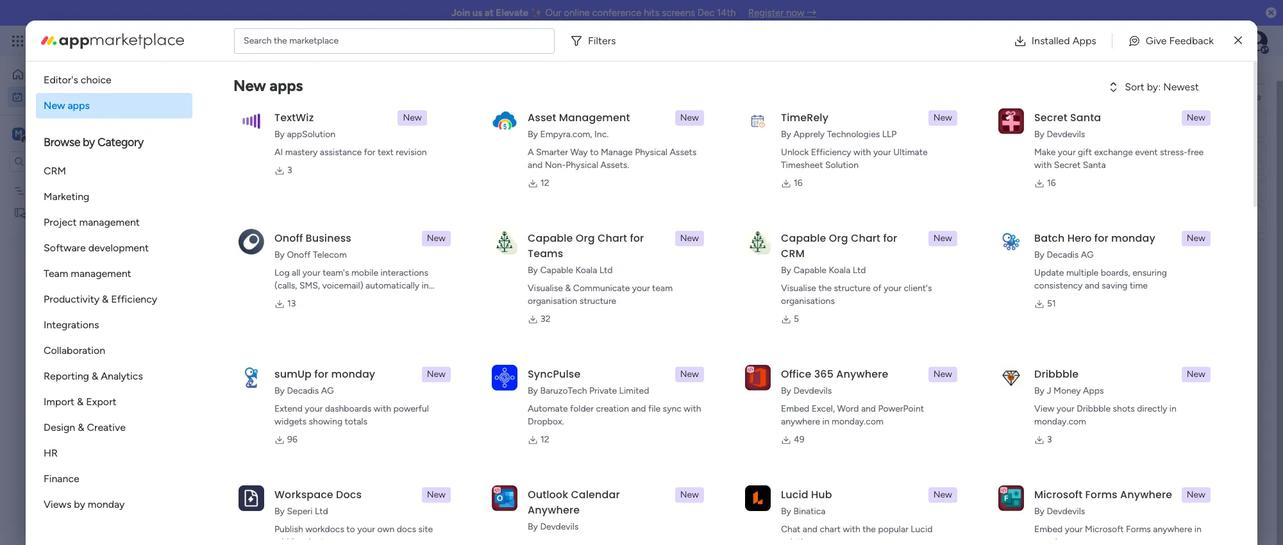 Task type: vqa. For each thing, say whether or not it's contained in the screenshot.
CAPABILITIES at the top left of page
no



Task type: locate. For each thing, give the bounding box(es) containing it.
new for timerely
[[934, 112, 953, 123]]

1 horizontal spatial chart
[[851, 231, 881, 246]]

new for onoff business
[[427, 233, 446, 244]]

0 vertical spatial ag
[[1081, 250, 1094, 260]]

hide done items
[[338, 107, 404, 118]]

0 horizontal spatial anywhere
[[781, 416, 820, 427]]

0 vertical spatial 12
[[541, 178, 549, 189]]

your left gift
[[1058, 147, 1076, 158]]

monday.com down the view
[[1035, 416, 1087, 427]]

my for my work
[[28, 91, 41, 102]]

status
[[1129, 159, 1155, 170], [1042, 182, 1068, 193]]

by capable koala ltd
[[528, 265, 613, 276], [781, 265, 866, 276]]

0 horizontal spatial chart
[[598, 231, 627, 246]]

0 horizontal spatial physical
[[566, 160, 598, 171]]

first down "consistency"
[[1044, 299, 1062, 310]]

0 vertical spatial lucid
[[781, 487, 809, 502]]

lucid up by binatica
[[781, 487, 809, 502]]

anywhere down the outlook
[[528, 503, 580, 518]]

2 org from the left
[[829, 231, 848, 246]]

1 12 from the top
[[541, 178, 549, 189]]

santa down gift
[[1083, 160, 1106, 171]]

items up extend
[[265, 371, 287, 382]]

list box
[[0, 177, 164, 396]]

2 16 from the left
[[1048, 178, 1056, 189]]

apps up search icon
[[270, 76, 303, 95]]

for inside capable org chart for crm
[[884, 231, 898, 246]]

way
[[571, 147, 588, 158]]

0 vertical spatial status
[[1129, 159, 1155, 170]]

visualise for crm
[[781, 283, 817, 294]]

0 vertical spatial structure
[[834, 283, 871, 294]]

app logo image for batch hero for monday
[[999, 229, 1024, 255]]

exchange
[[1095, 147, 1133, 158]]

new for outlook calendar anywhere
[[680, 489, 699, 500]]

apps right notifications icon
[[1073, 34, 1097, 47]]

monday.com inside view your dribbble shots directly in monday.com
[[1035, 416, 1087, 427]]

with right chart
[[843, 524, 861, 535]]

work inside button
[[43, 91, 62, 102]]

a smarter way to manage physical assets and non-physical assets.
[[528, 147, 697, 171]]

without a date / 0 items
[[216, 414, 345, 430]]

by decadis ag down the batch
[[1035, 250, 1094, 260]]

and inside 'a smarter way to manage physical assets and non-physical assets.'
[[528, 160, 543, 171]]

monday.com!
[[275, 293, 329, 304]]

1 horizontal spatial efficiency
[[811, 147, 852, 158]]

conference
[[592, 7, 642, 19]]

ltd up communicate
[[600, 265, 613, 276]]

0 right widgets
[[315, 418, 320, 428]]

your inside the visualise & communicate your team organisation structure
[[632, 283, 650, 294]]

structure left of
[[834, 283, 871, 294]]

19 nov
[[1039, 186, 1065, 196]]

board inside heading
[[1064, 299, 1088, 310]]

& up export
[[92, 370, 98, 382]]

0 horizontal spatial to
[[347, 524, 355, 535]]

monday up the home button in the left top of the page
[[57, 33, 101, 48]]

register
[[748, 7, 784, 19]]

and inside automate folder creation and file sync with dropbox.
[[631, 403, 646, 414]]

in inside the embed excel, word and powerpoint anywhere in monday.com
[[823, 416, 830, 427]]

physical down way
[[566, 160, 598, 171]]

1 horizontal spatial visualise
[[781, 283, 817, 294]]

and inside main content
[[1151, 92, 1165, 103]]

in inside log all your team's mobile interactions (calls, sms, voicemail) automatically in monday.com!
[[422, 280, 429, 291]]

your left 'team'
[[632, 283, 650, 294]]

people
[[1042, 118, 1069, 129]]

boards, for columns
[[1083, 92, 1112, 103]]

0 vertical spatial physical
[[635, 147, 668, 158]]

boards
[[1042, 150, 1069, 161]]

new for lucid hub
[[934, 489, 953, 500]]

/ for later /
[[248, 368, 254, 384]]

1 vertical spatial new apps
[[44, 99, 90, 112]]

anywhere for calendar
[[528, 503, 580, 518]]

asset management
[[528, 110, 630, 125]]

by for textwiz
[[275, 129, 285, 140]]

ltd down workspace docs
[[315, 506, 328, 517]]

0 vertical spatial anywhere
[[781, 416, 820, 427]]

by for capable org chart for teams
[[528, 265, 538, 276]]

1 vertical spatial santa
[[1083, 160, 1106, 171]]

1 vertical spatial crm
[[781, 246, 805, 261]]

by right browse
[[83, 135, 95, 149]]

design
[[44, 421, 75, 434]]

1 horizontal spatial to
[[590, 147, 599, 158]]

customize
[[430, 107, 473, 118]]

onoff up all
[[287, 250, 311, 260]]

12
[[541, 178, 549, 189], [541, 434, 549, 445]]

visualise the structure of your client's organisations
[[781, 283, 932, 307]]

first inside list box
[[30, 207, 48, 218]]

shareable board image
[[13, 206, 26, 218]]

1 horizontal spatial koala
[[829, 265, 851, 276]]

m
[[15, 128, 22, 139]]

0 vertical spatial boards,
[[1083, 92, 1112, 103]]

visualise
[[528, 283, 563, 294], [781, 283, 817, 294]]

& inside the visualise & communicate your team organisation structure
[[565, 283, 571, 294]]

by devdevils
[[1035, 129, 1086, 140], [781, 386, 832, 396], [1035, 506, 1086, 517], [528, 521, 579, 532]]

column right nov
[[1070, 182, 1101, 193]]

structure inside the visualise & communicate your team organisation structure
[[580, 296, 617, 307]]

ag down "batch hero for monday"
[[1081, 250, 1094, 260]]

board right the 51
[[1064, 299, 1088, 310]]

status for status
[[1129, 159, 1155, 170]]

0 horizontal spatial work
[[43, 91, 62, 102]]

to inside 'a smarter way to manage physical assets and non-physical assets.'
[[590, 147, 599, 158]]

date
[[1043, 159, 1062, 170]]

1 horizontal spatial apps
[[270, 76, 303, 95]]

0 vertical spatial 3
[[287, 165, 292, 176]]

12 down non-
[[541, 178, 549, 189]]

the inside visualise the structure of your client's organisations
[[819, 283, 832, 294]]

lucid right popular on the right of page
[[911, 524, 933, 535]]

crm up the board
[[44, 165, 66, 177]]

my work
[[192, 74, 278, 103]]

1 vertical spatial decadis
[[287, 386, 319, 396]]

by for browse
[[83, 135, 95, 149]]

dribbble left shots
[[1077, 403, 1111, 414]]

ag for hero
[[1081, 250, 1094, 260]]

anywhere
[[781, 416, 820, 427], [1154, 524, 1193, 535]]

0 vertical spatial to
[[1237, 92, 1245, 103]]

column
[[1070, 182, 1101, 193], [1073, 246, 1104, 257], [1099, 275, 1130, 286]]

my inside button
[[28, 91, 41, 102]]

onoff business
[[275, 231, 351, 246]]

santa right people
[[1071, 110, 1101, 125]]

by capable koala ltd down capable org chart for teams
[[528, 265, 613, 276]]

overdue / 1 item
[[216, 160, 302, 176]]

by for timerely
[[781, 129, 792, 140]]

anywhere inside outlook calendar anywhere
[[528, 503, 580, 518]]

1 vertical spatial apps
[[68, 99, 90, 112]]

& for communicate
[[565, 283, 571, 294]]

app logo image for secret santa
[[999, 108, 1024, 134]]

0 horizontal spatial microsoft
[[1035, 487, 1083, 502]]

0 horizontal spatial org
[[576, 231, 595, 246]]

1 vertical spatial anywhere
[[1121, 487, 1173, 502]]

0 vertical spatial apps
[[270, 76, 303, 95]]

1 horizontal spatial by capable koala ltd
[[781, 265, 866, 276]]

1 horizontal spatial ag
[[1081, 250, 1094, 260]]

1 vertical spatial first board
[[1044, 299, 1088, 310]]

0 horizontal spatial 3
[[287, 165, 292, 176]]

ltd up visualise the structure of your client's organisations
[[853, 265, 866, 276]]

items inside this week / 0 items
[[292, 279, 315, 290]]

by decadis ag down sumup
[[275, 386, 334, 396]]

with up group
[[854, 147, 871, 158]]

give feedback link
[[1118, 28, 1224, 54]]

revision
[[396, 147, 427, 158]]

items down dashboards
[[323, 418, 345, 428]]

2 vertical spatial anywhere
[[528, 503, 580, 518]]

0 horizontal spatial first
[[30, 207, 48, 218]]

visualise up organisation
[[528, 283, 563, 294]]

devdevils for secret
[[1047, 129, 1086, 140]]

0 horizontal spatial by capable koala ltd
[[528, 265, 613, 276]]

my down home
[[28, 91, 41, 102]]

1 vertical spatial management
[[79, 216, 140, 228]]

0 horizontal spatial board
[[50, 207, 73, 218]]

your right of
[[884, 283, 902, 294]]

visualise up the organisations
[[781, 283, 817, 294]]

by devdevils down secret santa
[[1035, 129, 1086, 140]]

app logo image for office 365 anywhere
[[745, 365, 771, 390]]

by devdevils down outlook calendar anywhere
[[528, 521, 579, 532]]

koala down capable org chart for crm
[[829, 265, 851, 276]]

1 horizontal spatial structure
[[834, 283, 871, 294]]

app logo image for capable org chart for crm
[[745, 229, 771, 254]]

koala
[[576, 265, 597, 276], [829, 265, 851, 276]]

1 horizontal spatial ltd
[[600, 265, 613, 276]]

management for project management
[[79, 216, 140, 228]]

1 vertical spatial efficiency
[[111, 293, 157, 305]]

and down a
[[528, 160, 543, 171]]

export
[[86, 396, 116, 408]]

new apps up filter dashboard by text search field
[[234, 76, 303, 95]]

chart for capable org chart for crm
[[851, 231, 881, 246]]

status down event
[[1129, 159, 1155, 170]]

0 inside today / 0 items
[[264, 233, 270, 244]]

by devdevils for office
[[781, 386, 832, 396]]

1 vertical spatial boards,
[[1101, 267, 1131, 278]]

new for syncpulse
[[680, 369, 699, 380]]

my for my board
[[30, 185, 42, 196]]

boards, left columns
[[1083, 92, 1112, 103]]

sort by: newest button
[[1089, 77, 1223, 97]]

/ for overdue /
[[269, 160, 275, 176]]

dribbble inside view your dribbble shots directly in monday.com
[[1077, 403, 1111, 414]]

None search field
[[189, 103, 310, 123]]

1 chart from the left
[[598, 231, 627, 246]]

1 vertical spatial anywhere
[[1154, 524, 1193, 535]]

16 down timesheet
[[794, 178, 803, 189]]

money
[[1054, 386, 1081, 396]]

ai
[[275, 147, 283, 158]]

log all your team's mobile interactions (calls, sms, voicemail) automatically in monday.com!
[[275, 267, 429, 304]]

item
[[284, 164, 302, 174]]

boards,
[[1083, 92, 1112, 103], [1101, 267, 1131, 278]]

shots
[[1113, 403, 1135, 414]]

monday.com inside embed your microsoft forms anywhere in monday.com
[[1035, 537, 1087, 545]]

→
[[807, 7, 817, 19]]

0 vertical spatial board
[[50, 207, 73, 218]]

app logo image for dribbble
[[999, 365, 1024, 390]]

by right views
[[74, 498, 85, 511]]

structure down communicate
[[580, 296, 617, 307]]

the for choose
[[1067, 92, 1081, 103]]

by decadis ag for batch
[[1035, 250, 1094, 260]]

your up showing
[[305, 403, 323, 414]]

crm up the organisations
[[781, 246, 805, 261]]

team management
[[44, 267, 131, 280]]

2 horizontal spatial ltd
[[853, 265, 866, 276]]

chart for capable org chart for teams
[[598, 231, 627, 246]]

by for office 365 anywhere
[[781, 386, 792, 396]]

boards, inside update multiple boards, ensuring consistency and saving time
[[1101, 267, 1131, 278]]

your inside publish workdocs to your own docs site within minutes
[[357, 524, 375, 535]]

with
[[854, 147, 871, 158], [1035, 160, 1052, 171], [374, 403, 391, 414], [684, 403, 702, 414], [843, 524, 861, 535]]

1 vertical spatial secret
[[1054, 160, 1081, 171]]

with down make
[[1035, 160, 1052, 171]]

0 horizontal spatial lucid
[[781, 487, 809, 502]]

the inside chat and chart with the popular lucid solution
[[863, 524, 876, 535]]

2 by capable koala ltd from the left
[[781, 265, 866, 276]]

work down editor's
[[43, 91, 62, 102]]

0 horizontal spatial status
[[1042, 182, 1068, 193]]

0 horizontal spatial efficiency
[[111, 293, 157, 305]]

and up the "solution"
[[803, 524, 818, 535]]

llp
[[883, 129, 897, 140]]

your up sms,
[[303, 267, 321, 278]]

see plans button
[[207, 31, 269, 51]]

to right way
[[590, 147, 599, 158]]

0 vertical spatial anywhere
[[837, 367, 889, 382]]

2 horizontal spatial anywhere
[[1121, 487, 1173, 502]]

0 horizontal spatial structure
[[580, 296, 617, 307]]

column up multiple
[[1073, 246, 1104, 257]]

1 horizontal spatial microsoft
[[1085, 524, 1124, 535]]

management for team management
[[71, 267, 131, 280]]

& left export
[[77, 396, 84, 408]]

and left file
[[631, 403, 646, 414]]

new for office 365 anywhere
[[934, 369, 953, 380]]

1 horizontal spatial first
[[1044, 299, 1062, 310]]

app logo image for onoff business
[[239, 229, 264, 254]]

by appsolution
[[275, 129, 336, 140]]

monday.com down microsoft forms anywhere
[[1035, 537, 1087, 545]]

0 down log
[[285, 279, 290, 290]]

by baruzotech private limited
[[528, 386, 649, 396]]

org up visualise the structure of your client's organisations
[[829, 231, 848, 246]]

plans
[[242, 35, 263, 46]]

workspace
[[275, 487, 333, 502]]

secret down gift
[[1054, 160, 1081, 171]]

column for status column
[[1070, 182, 1101, 193]]

chart inside capable org chart for crm
[[851, 231, 881, 246]]

Search in workspace field
[[27, 154, 107, 169]]

by for batch hero for monday
[[1035, 250, 1045, 260]]

app logo image
[[239, 108, 264, 134], [492, 108, 518, 134], [745, 108, 771, 134], [999, 108, 1024, 134], [999, 229, 1024, 255], [239, 229, 264, 254], [492, 229, 518, 254], [745, 229, 771, 254], [239, 365, 264, 390], [492, 365, 518, 390], [745, 365, 771, 390], [999, 365, 1024, 390], [239, 485, 264, 511], [492, 485, 518, 511], [745, 485, 771, 511], [999, 485, 1024, 511]]

decadis down the batch
[[1047, 250, 1079, 260]]

software development
[[44, 242, 149, 254]]

choose
[[1034, 92, 1065, 103]]

visualise inside visualise the structure of your client's organisations
[[781, 283, 817, 294]]

structure
[[834, 283, 871, 294], [580, 296, 617, 307]]

your inside unlock efficiency with your ultimate timesheet solution
[[874, 147, 891, 158]]

first board heading
[[1044, 298, 1088, 311]]

within
[[275, 537, 299, 545]]

1 vertical spatial board
[[1064, 299, 1088, 310]]

new for secret santa
[[1187, 112, 1206, 123]]

1 vertical spatial by
[[74, 498, 85, 511]]

by empyra.com, inc.
[[528, 129, 609, 140]]

and inside the embed excel, word and powerpoint anywhere in monday.com
[[861, 403, 876, 414]]

by for workspace docs
[[275, 506, 285, 517]]

apps down the editor's choice
[[68, 99, 90, 112]]

1 vertical spatial forms
[[1126, 524, 1151, 535]]

0 horizontal spatial 16
[[794, 178, 803, 189]]

work
[[104, 33, 127, 48], [43, 91, 62, 102]]

of
[[873, 283, 882, 294]]

3 down the view
[[1048, 434, 1052, 445]]

devdevils down 365
[[794, 386, 832, 396]]

first right shareable board icon
[[30, 207, 48, 218]]

2 koala from the left
[[829, 265, 851, 276]]

koala for teams
[[576, 265, 597, 276]]

efficiency
[[811, 147, 852, 158], [111, 293, 157, 305]]

& right design
[[78, 421, 84, 434]]

items inside today / 0 items
[[272, 233, 295, 244]]

docs
[[336, 487, 362, 502]]

0 horizontal spatial first board
[[30, 207, 73, 218]]

0 vertical spatial by decadis ag
[[1035, 250, 1094, 260]]

for for ai mastery assistance for text revision
[[364, 147, 376, 158]]

org inside capable org chart for teams
[[576, 231, 595, 246]]

org up communicate
[[576, 231, 595, 246]]

with inside automate folder creation and file sync with dropbox.
[[684, 403, 702, 414]]

koala up communicate
[[576, 265, 597, 276]]

assistance
[[320, 147, 362, 158]]

1 horizontal spatial 16
[[1048, 178, 1056, 189]]

with inside chat and chart with the popular lucid solution
[[843, 524, 861, 535]]

3 for textwiz
[[287, 165, 292, 176]]

option
[[0, 179, 164, 182]]

by for secret santa
[[1035, 129, 1045, 140]]

reporting & analytics
[[44, 370, 143, 382]]

lucid inside chat and chart with the popular lucid solution
[[911, 524, 933, 535]]

see
[[1248, 92, 1262, 103]]

by decadis ag for sumup
[[275, 386, 334, 396]]

visualise inside the visualise & communicate your team organisation structure
[[528, 283, 563, 294]]

0 horizontal spatial visualise
[[528, 283, 563, 294]]

for inside capable org chart for teams
[[630, 231, 644, 246]]

your inside view your dribbble shots directly in monday.com
[[1057, 403, 1075, 414]]

1 vertical spatial ag
[[321, 386, 334, 396]]

2 chart from the left
[[851, 231, 881, 246]]

ag down sumup for monday
[[321, 386, 334, 396]]

0 vertical spatial priority
[[1042, 246, 1070, 257]]

1 horizontal spatial board
[[1064, 299, 1088, 310]]

apps right 'money'
[[1083, 386, 1104, 396]]

1 horizontal spatial forms
[[1126, 524, 1151, 535]]

should
[[1133, 275, 1159, 286]]

0 horizontal spatial by decadis ag
[[275, 386, 334, 396]]

0 right today
[[264, 233, 270, 244]]

1 16 from the left
[[794, 178, 803, 189]]

1 horizontal spatial crm
[[781, 246, 805, 261]]

/ right later
[[248, 368, 254, 384]]

my inside list box
[[30, 185, 42, 196]]

your down microsoft forms anywhere
[[1065, 524, 1083, 535]]

the for visualise
[[819, 283, 832, 294]]

chart up communicate
[[598, 231, 627, 246]]

0 vertical spatial efficiency
[[811, 147, 852, 158]]

embed for microsoft forms anywhere
[[1035, 524, 1063, 535]]

embed inside the embed excel, word and powerpoint anywhere in monday.com
[[781, 403, 810, 414]]

devdevils for outlook
[[540, 521, 579, 532]]

your inside log all your team's mobile interactions (calls, sms, voicemail) automatically in monday.com!
[[303, 267, 321, 278]]

96
[[287, 434, 298, 445]]

0
[[264, 233, 270, 244], [285, 279, 290, 290], [257, 371, 263, 382], [315, 418, 320, 428]]

1 vertical spatial work
[[43, 91, 62, 102]]

/ left 1
[[269, 160, 275, 176]]

boards, up 'saving'
[[1101, 267, 1131, 278]]

2 12 from the top
[[541, 434, 549, 445]]

0 horizontal spatial anywhere
[[528, 503, 580, 518]]

inc.
[[595, 129, 609, 140]]

by for microsoft forms anywhere
[[1035, 506, 1045, 517]]

with inside extend your dashboards with powerful widgets showing totals
[[374, 403, 391, 414]]

priority right which
[[1069, 275, 1097, 286]]

org
[[576, 231, 595, 246], [829, 231, 848, 246]]

give
[[1146, 34, 1167, 47]]

productivity
[[44, 293, 99, 305]]

1 horizontal spatial new apps
[[234, 76, 303, 95]]

chart inside capable org chart for teams
[[598, 231, 627, 246]]

by devdevils for microsoft
[[1035, 506, 1086, 517]]

1 vertical spatial embed
[[1035, 524, 1063, 535]]

2 visualise from the left
[[781, 283, 817, 294]]

apps image
[[1143, 35, 1156, 47]]

your up group
[[874, 147, 891, 158]]

and right word
[[861, 403, 876, 414]]

2 vertical spatial management
[[71, 267, 131, 280]]

text
[[378, 147, 394, 158]]

org inside capable org chart for crm
[[829, 231, 848, 246]]

new for dribbble
[[1187, 369, 1206, 380]]

forms inside embed your microsoft forms anywhere in monday.com
[[1126, 524, 1151, 535]]

efficiency up solution
[[811, 147, 852, 158]]

later
[[216, 368, 245, 384]]

your inside embed your microsoft forms anywhere in monday.com
[[1065, 524, 1083, 535]]

0 vertical spatial work
[[104, 33, 127, 48]]

by devdevils down office
[[781, 386, 832, 396]]

1 horizontal spatial decadis
[[1047, 250, 1079, 260]]

voicemail)
[[322, 280, 363, 291]]

first board down "consistency"
[[1044, 299, 1088, 310]]

0 vertical spatial onoff
[[275, 231, 303, 246]]

apps marketplace image
[[41, 33, 184, 48]]

2 horizontal spatial to
[[1237, 92, 1245, 103]]

& down team management in the left of the page
[[102, 293, 109, 305]]

devdevils down outlook calendar anywhere
[[540, 521, 579, 532]]

1 vertical spatial lucid
[[911, 524, 933, 535]]

devdevils down microsoft forms anywhere
[[1047, 506, 1086, 517]]

org for crm
[[829, 231, 848, 246]]

1 koala from the left
[[576, 265, 597, 276]]

new for capable org chart for crm
[[934, 233, 953, 244]]

12 down dropbox.
[[541, 434, 549, 445]]

the right search
[[274, 35, 287, 46]]

by for capable org chart for crm
[[781, 265, 792, 276]]

1 vertical spatial column
[[1073, 246, 1104, 257]]

event
[[1136, 147, 1158, 158]]

embed inside embed your microsoft forms anywhere in monday.com
[[1035, 524, 1063, 535]]

1 image
[[1096, 26, 1108, 41]]

& for creative
[[78, 421, 84, 434]]

the left popular on the right of page
[[863, 524, 876, 535]]

1 horizontal spatial anywhere
[[837, 367, 889, 382]]

j
[[1047, 386, 1052, 396]]

give feedback button
[[1118, 28, 1224, 54]]

and inside update multiple boards, ensuring consistency and saving time
[[1085, 280, 1100, 291]]

/
[[269, 160, 275, 176], [255, 229, 261, 245], [276, 275, 282, 291], [248, 368, 254, 384], [306, 414, 312, 430]]

private
[[589, 386, 617, 396]]

0 horizontal spatial decadis
[[287, 386, 319, 396]]

1 org from the left
[[576, 231, 595, 246]]

1 vertical spatial 12
[[541, 434, 549, 445]]

choose the boards, columns and people you'd like to see
[[1034, 92, 1262, 103]]

capable org chart for teams
[[528, 231, 644, 261]]

board down marketing
[[50, 207, 73, 218]]

capable org chart for crm
[[781, 231, 898, 261]]

anywhere
[[837, 367, 889, 382], [1121, 487, 1173, 502], [528, 503, 580, 518]]

16 for timerely
[[794, 178, 803, 189]]

1 by capable koala ltd from the left
[[528, 265, 613, 276]]

publish
[[275, 524, 303, 535]]

boards, for ensuring
[[1101, 267, 1131, 278]]

column left should
[[1099, 275, 1130, 286]]

new for textwiz
[[403, 112, 422, 123]]

chat and chart with the popular lucid solution
[[781, 524, 933, 545]]

16 down date
[[1048, 178, 1056, 189]]

✨
[[531, 7, 543, 19]]

1 vertical spatial structure
[[580, 296, 617, 307]]

smarter
[[536, 147, 568, 158]]

onoff up the by onoff telecom at left top
[[275, 231, 303, 246]]

anywhere up embed your microsoft forms anywhere in monday.com
[[1121, 487, 1173, 502]]

by for lucid hub
[[781, 506, 792, 517]]

1 horizontal spatial org
[[829, 231, 848, 246]]

1 vertical spatial to
[[590, 147, 599, 158]]

monday.com for microsoft forms anywhere
[[1035, 537, 1087, 545]]

1 visualise from the left
[[528, 283, 563, 294]]

0 vertical spatial microsoft
[[1035, 487, 1083, 502]]

0 vertical spatial new apps
[[234, 76, 303, 95]]

0 vertical spatial embed
[[781, 403, 810, 414]]

1 horizontal spatial embed
[[1035, 524, 1063, 535]]

1 vertical spatial status
[[1042, 182, 1068, 193]]

main content
[[170, 31, 1282, 545]]

extend your dashboards with powerful widgets showing totals
[[275, 403, 429, 427]]

apps
[[1073, 34, 1097, 47], [1083, 386, 1104, 396]]



Task type: describe. For each thing, give the bounding box(es) containing it.
embed for office 365 anywhere
[[781, 403, 810, 414]]

monday up dashboards
[[331, 367, 375, 382]]

by apprely technologies llp
[[781, 129, 897, 140]]

search image
[[294, 108, 305, 118]]

board inside list box
[[50, 207, 73, 218]]

status column
[[1042, 182, 1101, 193]]

group
[[860, 159, 886, 170]]

Filter dashboard by text search field
[[189, 103, 310, 123]]

hero
[[1068, 231, 1092, 246]]

editor's
[[44, 74, 78, 86]]

new for batch hero for monday
[[1187, 233, 1206, 244]]

0 vertical spatial first board
[[30, 207, 73, 218]]

excel,
[[812, 403, 835, 414]]

first inside heading
[[1044, 299, 1062, 310]]

ltd for capable org chart for crm
[[853, 265, 866, 276]]

app logo image for asset management
[[492, 108, 518, 134]]

visualise for teams
[[528, 283, 563, 294]]

and inside chat and chart with the popular lucid solution
[[803, 524, 818, 535]]

register now → link
[[748, 7, 817, 19]]

the for search
[[274, 35, 287, 46]]

main
[[30, 127, 52, 140]]

totals
[[345, 416, 367, 427]]

0 inside without a date / 0 items
[[315, 418, 320, 428]]

workspace selection element
[[12, 126, 107, 143]]

list box containing my board
[[0, 177, 164, 396]]

overdue
[[216, 160, 266, 176]]

choice
[[81, 74, 111, 86]]

lucid hub
[[781, 487, 832, 502]]

with inside make your gift exchange event stress-free with secret santa
[[1035, 160, 1052, 171]]

import
[[44, 396, 75, 408]]

decadis for sumup
[[287, 386, 319, 396]]

sms,
[[299, 280, 320, 291]]

first board group
[[1042, 298, 1256, 342]]

for for capable org chart for teams
[[630, 231, 644, 246]]

inbox image
[[1087, 35, 1099, 47]]

/ right date
[[306, 414, 312, 430]]

devdevils for office
[[794, 386, 832, 396]]

1 vertical spatial priority
[[1069, 275, 1097, 286]]

design & creative
[[44, 421, 126, 434]]

client's
[[904, 283, 932, 294]]

devdevils for microsoft
[[1047, 506, 1086, 517]]

telecom
[[313, 250, 347, 260]]

new for asset management
[[680, 112, 699, 123]]

jacob simon image
[[1248, 31, 1268, 51]]

search everything image
[[1174, 35, 1187, 47]]

new for microsoft forms anywhere
[[1187, 489, 1206, 500]]

visualise & communicate your team organisation structure
[[528, 283, 673, 307]]

0 inside later / 0 items
[[257, 371, 263, 382]]

productivity & efficiency
[[44, 293, 157, 305]]

which
[[1042, 275, 1067, 286]]

app logo image for timerely
[[745, 108, 771, 134]]

microsoft inside embed your microsoft forms anywhere in monday.com
[[1085, 524, 1124, 535]]

by capable koala ltd for teams
[[528, 265, 613, 276]]

with inside unlock efficiency with your ultimate timesheet solution
[[854, 147, 871, 158]]

in inside embed your microsoft forms anywhere in monday.com
[[1195, 524, 1202, 535]]

invite members image
[[1115, 35, 1128, 47]]

by devdevils for secret
[[1035, 129, 1086, 140]]

timesheet
[[781, 160, 823, 171]]

dashboards
[[325, 403, 372, 414]]

integrations
[[44, 319, 99, 331]]

my work
[[28, 91, 62, 102]]

project
[[44, 216, 77, 228]]

app logo image for microsoft forms anywhere
[[999, 485, 1024, 511]]

app logo image for lucid hub
[[745, 485, 771, 511]]

1 vertical spatial physical
[[566, 160, 598, 171]]

column for priority column
[[1073, 246, 1104, 257]]

showing
[[309, 416, 343, 427]]

crm inside capable org chart for crm
[[781, 246, 805, 261]]

customize button
[[409, 103, 478, 123]]

0 horizontal spatial crm
[[44, 165, 66, 177]]

make your gift exchange event stress-free with secret santa
[[1035, 147, 1204, 171]]

by devdevils for outlook
[[528, 521, 579, 532]]

main content containing overdue /
[[170, 31, 1282, 545]]

items right done
[[382, 107, 404, 118]]

sort by: newest
[[1125, 81, 1199, 93]]

structure inside visualise the structure of your client's organisations
[[834, 283, 871, 294]]

in inside view your dribbble shots directly in monday.com
[[1170, 403, 1177, 414]]

capable inside capable org chart for teams
[[528, 231, 573, 246]]

0 inside this week / 0 items
[[285, 279, 290, 290]]

hits
[[644, 7, 660, 19]]

by for asset management
[[528, 129, 538, 140]]

browse by category
[[44, 135, 144, 149]]

app logo image for outlook calendar anywhere
[[492, 485, 518, 511]]

give feedback
[[1146, 34, 1214, 47]]

by for sumup for monday
[[275, 386, 285, 396]]

efficiency inside unlock efficiency with your ultimate timesheet solution
[[811, 147, 852, 158]]

by for outlook calendar anywhere
[[528, 521, 538, 532]]

ag for for
[[321, 386, 334, 396]]

& for efficiency
[[102, 293, 109, 305]]

by:
[[1147, 81, 1161, 93]]

editor's choice
[[44, 74, 111, 86]]

newest
[[1164, 81, 1199, 93]]

you'd
[[1197, 92, 1219, 103]]

my for my work
[[192, 74, 222, 103]]

dropbox.
[[528, 416, 564, 427]]

mastery
[[285, 147, 318, 158]]

0 vertical spatial dribbble
[[1035, 367, 1079, 382]]

organisations
[[781, 296, 835, 307]]

our
[[546, 7, 562, 19]]

your inside make your gift exchange event stress-free with secret santa
[[1058, 147, 1076, 158]]

embed excel, word and powerpoint anywhere in monday.com
[[781, 403, 924, 427]]

us
[[473, 7, 482, 19]]

app logo image for textwiz
[[239, 108, 264, 134]]

dapulse x slim image
[[1235, 33, 1242, 48]]

1 vertical spatial apps
[[1083, 386, 1104, 396]]

directly
[[1137, 403, 1168, 414]]

& for export
[[77, 396, 84, 408]]

org for teams
[[576, 231, 595, 246]]

your inside extend your dashboards with powerful widgets showing totals
[[305, 403, 323, 414]]

1 vertical spatial onoff
[[287, 250, 311, 260]]

teams
[[528, 246, 563, 261]]

join us at elevate ✨ our online conference hits screens dec 14th
[[451, 7, 736, 19]]

first board inside group
[[1044, 299, 1088, 310]]

16 for secret santa
[[1048, 178, 1056, 189]]

for for capable org chart for crm
[[884, 231, 898, 246]]

without
[[216, 414, 262, 430]]

anywhere for forms
[[1121, 487, 1173, 502]]

0 vertical spatial secret
[[1035, 110, 1068, 125]]

ltd for capable org chart for teams
[[600, 265, 613, 276]]

32
[[541, 314, 551, 325]]

technologies
[[827, 129, 880, 140]]

12 for syncpulse
[[541, 434, 549, 445]]

binatica
[[794, 506, 826, 517]]

installed apps button
[[1004, 28, 1107, 54]]

app logo image for sumup for monday
[[239, 365, 264, 390]]

calendar
[[571, 487, 620, 502]]

view
[[1035, 403, 1055, 414]]

assets
[[670, 147, 697, 158]]

people
[[1168, 92, 1195, 103]]

popular
[[878, 524, 909, 535]]

make
[[1035, 147, 1056, 158]]

decadis for batch
[[1047, 250, 1079, 260]]

office 365 anywhere
[[781, 367, 889, 382]]

by for syncpulse
[[528, 386, 538, 396]]

asset
[[528, 110, 557, 125]]

/ for today /
[[255, 229, 261, 245]]

by capable koala ltd for crm
[[781, 265, 866, 276]]

1 horizontal spatial physical
[[635, 147, 668, 158]]

by binatica
[[781, 506, 826, 517]]

0 vertical spatial santa
[[1071, 110, 1101, 125]]

monday.com inside the embed excel, word and powerpoint anywhere in monday.com
[[832, 416, 884, 427]]

0 vertical spatial management
[[129, 33, 199, 48]]

management
[[559, 110, 630, 125]]

new for capable org chart for teams
[[680, 233, 699, 244]]

manage
[[601, 147, 633, 158]]

anywhere inside embed your microsoft forms anywhere in monday.com
[[1154, 524, 1193, 535]]

register now →
[[748, 7, 817, 19]]

batch hero for monday
[[1035, 231, 1156, 246]]

multiple
[[1067, 267, 1099, 278]]

by for dribbble
[[1035, 386, 1045, 396]]

extend
[[275, 403, 303, 414]]

work for monday
[[104, 33, 127, 48]]

solution
[[825, 160, 859, 171]]

hub
[[811, 487, 832, 502]]

file
[[649, 403, 661, 414]]

apps inside button
[[1073, 34, 1097, 47]]

santa inside make your gift exchange event stress-free with secret santa
[[1083, 160, 1106, 171]]

app logo image for capable org chart for teams
[[492, 229, 518, 254]]

3 for dribbble
[[1048, 434, 1052, 445]]

help image
[[1203, 35, 1216, 47]]

items inside without a date / 0 items
[[323, 418, 345, 428]]

appsolution
[[287, 129, 336, 140]]

workspace image
[[12, 127, 25, 141]]

new for sumup for monday
[[427, 369, 446, 380]]

capable inside capable org chart for crm
[[781, 231, 827, 246]]

apprely
[[794, 129, 825, 140]]

monday right views
[[88, 498, 125, 511]]

0 horizontal spatial apps
[[68, 99, 90, 112]]

search
[[244, 35, 272, 46]]

now
[[786, 7, 805, 19]]

monday up ensuring at right
[[1112, 231, 1156, 246]]

items inside later / 0 items
[[265, 371, 287, 382]]

work for my
[[43, 91, 62, 102]]

/ left all
[[276, 275, 282, 291]]

nov
[[1050, 186, 1065, 196]]

0 horizontal spatial forms
[[1086, 487, 1118, 502]]

finance
[[44, 473, 79, 485]]

notifications image
[[1058, 35, 1071, 47]]

filters button
[[565, 28, 626, 54]]

views by monday
[[44, 498, 125, 511]]

week
[[242, 275, 273, 291]]

workspace
[[54, 127, 105, 140]]

to inside main content
[[1237, 92, 1245, 103]]

home button
[[8, 64, 138, 85]]

& for analytics
[[92, 370, 98, 382]]

365
[[814, 367, 834, 382]]

0 horizontal spatial ltd
[[315, 506, 328, 517]]

online
[[564, 7, 590, 19]]

secret inside make your gift exchange event stress-free with secret santa
[[1054, 160, 1081, 171]]

2 vertical spatial column
[[1099, 275, 1130, 286]]

by for onoff business
[[275, 250, 285, 260]]

by for views
[[74, 498, 85, 511]]

monday.com for dribbble
[[1035, 416, 1087, 427]]

anywhere inside the embed excel, word and powerpoint anywhere in monday.com
[[781, 416, 820, 427]]

organisation
[[528, 296, 578, 307]]

chat
[[781, 524, 801, 535]]

your inside visualise the structure of your client's organisations
[[884, 283, 902, 294]]

new for workspace docs
[[427, 489, 446, 500]]

anywhere for 365
[[837, 367, 889, 382]]

app logo image for workspace docs
[[239, 485, 264, 511]]

minutes
[[301, 537, 334, 545]]

later / 0 items
[[216, 368, 287, 384]]

by j money apps
[[1035, 386, 1104, 396]]

unlock efficiency with your ultimate timesheet solution
[[781, 147, 928, 171]]

app logo image for syncpulse
[[492, 365, 518, 390]]

select product image
[[12, 35, 24, 47]]

interactions
[[381, 267, 428, 278]]

to inside publish workdocs to your own docs site within minutes
[[347, 524, 355, 535]]

embed your microsoft forms anywhere in monday.com
[[1035, 524, 1202, 545]]



